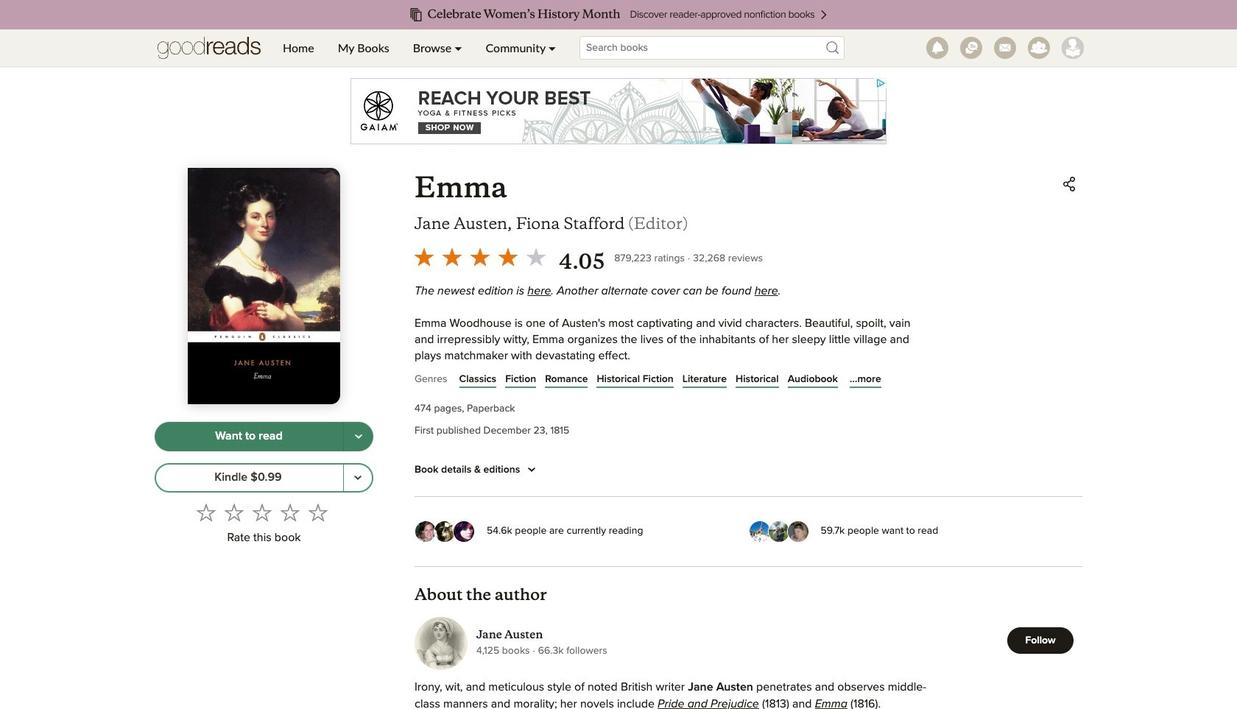 Task type: describe. For each thing, give the bounding box(es) containing it.
rating 4.05 out of 5 image
[[410, 243, 550, 271]]

rate 4 out of 5 image
[[280, 503, 300, 522]]

rate this book element
[[155, 499, 374, 549]]

celebrate women's history month with new nonfiction image
[[29, 0, 1208, 29]]

book title: emma element
[[415, 171, 507, 205]]

profile image for jane austen. image
[[415, 617, 468, 670]]

879,223 ratings and 32,268 reviews figure
[[615, 249, 763, 267]]

rate 1 out of 5 image
[[196, 503, 216, 522]]

rate 2 out of 5 image
[[224, 503, 244, 522]]

profile image for kendall parks. image
[[1063, 37, 1085, 59]]

average rating of 4.05 stars. figure
[[410, 243, 615, 276]]

rate 5 out of 5 image
[[308, 503, 328, 522]]



Task type: vqa. For each thing, say whether or not it's contained in the screenshot.
the right it
no



Task type: locate. For each thing, give the bounding box(es) containing it.
advertisement element
[[351, 78, 887, 144]]

home image
[[158, 29, 261, 66]]

top genres for this book element
[[415, 370, 1083, 393]]

Search by book title or ISBN text field
[[580, 36, 845, 60]]

None search field
[[568, 36, 857, 60]]

rating 0 out of 5 group
[[192, 499, 332, 527]]

rate 3 out of 5 image
[[252, 503, 272, 522]]



